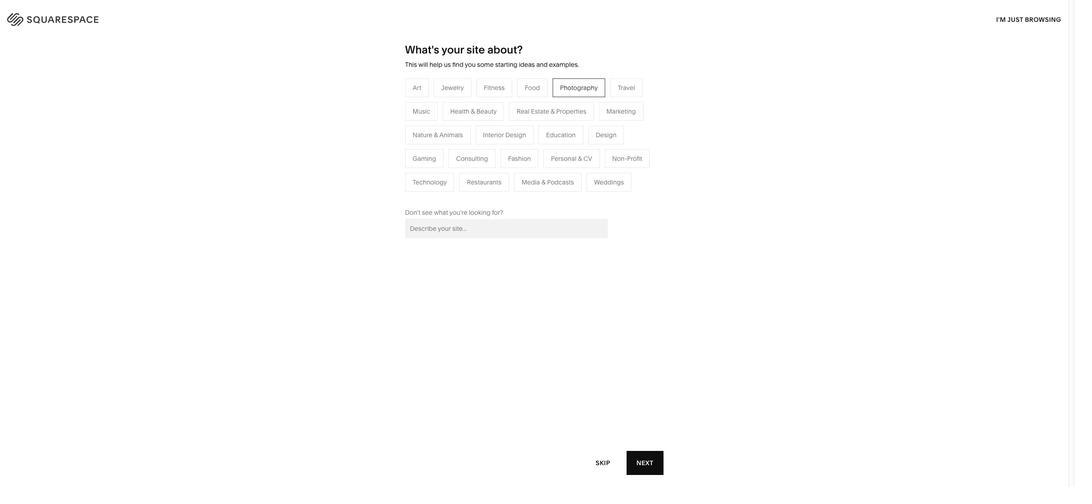 Task type: locate. For each thing, give the bounding box(es) containing it.
real down food
[[517, 107, 530, 115]]

estate up home
[[531, 107, 550, 115]]

design
[[506, 131, 527, 139], [596, 131, 617, 139]]

0 horizontal spatial nature
[[413, 131, 433, 139]]

your
[[442, 43, 464, 56]]

weddings
[[438, 177, 468, 185], [594, 178, 624, 186]]

education
[[547, 131, 576, 139]]

1 vertical spatial real
[[438, 191, 451, 199]]

1 horizontal spatial media & podcasts
[[522, 178, 574, 186]]

travel up marketing
[[618, 84, 635, 92]]

media up events
[[438, 151, 457, 159]]

non-profit
[[613, 155, 643, 163]]

Media & Podcasts radio
[[514, 173, 582, 192]]

nature & animals inside option
[[413, 131, 463, 139]]

&
[[471, 107, 475, 115], [551, 107, 555, 115], [552, 124, 556, 132], [434, 131, 438, 139], [553, 137, 558, 145], [458, 151, 462, 159], [578, 155, 582, 163], [380, 164, 384, 172], [542, 178, 546, 186], [472, 191, 476, 199]]

real estate & properties up 'looking'
[[438, 191, 508, 199]]

1 vertical spatial podcasts
[[547, 178, 574, 186]]

restaurants inside option
[[467, 178, 502, 186]]

i'm
[[997, 15, 1007, 23]]

health & beauty
[[451, 107, 497, 115]]

media & podcasts down fitness link
[[522, 178, 574, 186]]

1 horizontal spatial non-
[[613, 155, 628, 163]]

0 horizontal spatial weddings
[[438, 177, 468, 185]]

non- up weddings radio
[[613, 155, 628, 163]]

don't see what you're looking for?
[[405, 208, 504, 217]]

design down "marketing" radio
[[596, 131, 617, 139]]

travel up restaurants link
[[438, 124, 455, 132]]

fitness right fashion
[[532, 151, 553, 159]]

0 horizontal spatial properties
[[478, 191, 508, 199]]

0 vertical spatial real estate & properties
[[517, 107, 587, 115]]

nature down home
[[532, 137, 552, 145]]

personal
[[551, 155, 577, 163]]

real
[[517, 107, 530, 115], [438, 191, 451, 199]]

1 horizontal spatial weddings
[[594, 178, 624, 186]]

1 vertical spatial media & podcasts
[[522, 178, 574, 186]]

community
[[344, 164, 378, 172]]

1 horizontal spatial media
[[522, 178, 540, 186]]

travel
[[618, 84, 635, 92], [438, 124, 455, 132]]

1 vertical spatial restaurants
[[467, 178, 502, 186]]

next
[[637, 459, 654, 467]]

1 horizontal spatial design
[[596, 131, 617, 139]]

1 horizontal spatial estate
[[531, 107, 550, 115]]

0 vertical spatial media
[[438, 151, 457, 159]]

real estate & properties
[[517, 107, 587, 115], [438, 191, 508, 199]]

properties up decor
[[557, 107, 587, 115]]

non- down services
[[385, 164, 400, 172]]

health
[[451, 107, 470, 115]]

home
[[532, 124, 550, 132]]

media & podcasts
[[438, 151, 491, 159], [522, 178, 574, 186]]

0 horizontal spatial media & podcasts
[[438, 151, 491, 159]]

profits
[[400, 164, 418, 172]]

nature & animals down home & decor link
[[532, 137, 583, 145]]

see
[[422, 208, 433, 217]]

fitness link
[[532, 151, 562, 159]]

technology
[[413, 178, 447, 186]]

podcasts down personal at the right of the page
[[547, 178, 574, 186]]

events link
[[438, 164, 467, 172]]

0 horizontal spatial nature & animals
[[413, 131, 463, 139]]

jewelry
[[442, 84, 464, 92]]

events
[[438, 164, 458, 172]]

Personal & CV radio
[[544, 149, 600, 168]]

weddings down non-profit
[[594, 178, 624, 186]]

properties up for? in the left of the page
[[478, 191, 508, 199]]

animals down decor
[[559, 137, 583, 145]]

Food radio
[[518, 78, 548, 97]]

& left cv on the top right of page
[[578, 155, 582, 163]]

1 vertical spatial fitness
[[532, 151, 553, 159]]

1 vertical spatial media
[[522, 178, 540, 186]]

1 vertical spatial real estate & properties
[[438, 191, 508, 199]]

don't
[[405, 208, 421, 217]]

1 horizontal spatial travel
[[618, 84, 635, 92]]

Marketing radio
[[599, 102, 644, 121]]

1 vertical spatial non-
[[385, 164, 400, 172]]

1 design from the left
[[506, 131, 527, 139]]

weddings down 'events' link
[[438, 177, 468, 185]]

food
[[525, 84, 540, 92]]

0 vertical spatial properties
[[557, 107, 587, 115]]

1 horizontal spatial podcasts
[[547, 178, 574, 186]]

& inside radio
[[578, 155, 582, 163]]

media & podcasts inside radio
[[522, 178, 574, 186]]

us
[[444, 61, 451, 69]]

0 vertical spatial fitness
[[484, 84, 505, 92]]

restaurants up real estate & properties link
[[467, 178, 502, 186]]

ideas
[[519, 61, 535, 69]]

0 horizontal spatial animals
[[440, 131, 463, 139]]

Non-Profit radio
[[605, 149, 650, 168]]

0 horizontal spatial travel
[[438, 124, 455, 132]]

what
[[434, 208, 448, 217]]

fashion
[[508, 155, 531, 163]]

1 horizontal spatial nature
[[532, 137, 552, 145]]

professional services link
[[344, 137, 415, 145]]

log
[[1035, 14, 1049, 22]]

weddings inside radio
[[594, 178, 624, 186]]

0 vertical spatial podcasts
[[464, 151, 491, 159]]

nature & animals up gaming option
[[413, 131, 463, 139]]

professional
[[344, 137, 380, 145]]

podcasts
[[464, 151, 491, 159], [547, 178, 574, 186]]

interior
[[483, 131, 504, 139]]

nature & animals link
[[532, 137, 591, 145]]

podcasts down restaurants link
[[464, 151, 491, 159]]

lusaka element
[[417, 305, 653, 487]]

estate inside radio
[[531, 107, 550, 115]]

design right interior at the top
[[506, 131, 527, 139]]

fitness down some
[[484, 84, 505, 92]]

Nature & Animals radio
[[405, 126, 471, 144]]

& up home & decor on the top of page
[[551, 107, 555, 115]]

Art radio
[[405, 78, 429, 97]]

browsing
[[1026, 15, 1062, 23]]

0 horizontal spatial design
[[506, 131, 527, 139]]

what's your site about? this will help us find you some starting ideas and examples.
[[405, 43, 580, 69]]

0 horizontal spatial podcasts
[[464, 151, 491, 159]]

find
[[453, 61, 464, 69]]

non-
[[613, 155, 628, 163], [385, 164, 400, 172]]

media
[[438, 151, 457, 159], [522, 178, 540, 186]]

media down fashion
[[522, 178, 540, 186]]

0 vertical spatial travel
[[618, 84, 635, 92]]

1 horizontal spatial real estate & properties
[[517, 107, 587, 115]]

real estate & properties up home & decor on the top of page
[[517, 107, 587, 115]]

0 vertical spatial real
[[517, 107, 530, 115]]

restaurants down travel link
[[438, 137, 473, 145]]

0 vertical spatial non-
[[613, 155, 628, 163]]

site
[[467, 43, 485, 56]]

0 horizontal spatial non-
[[385, 164, 400, 172]]

media inside "media & podcasts" radio
[[522, 178, 540, 186]]

estate
[[531, 107, 550, 115], [452, 191, 471, 199]]

media & podcasts down restaurants link
[[438, 151, 491, 159]]

& right the 'health'
[[471, 107, 475, 115]]

1 horizontal spatial real
[[517, 107, 530, 115]]

travel link
[[438, 124, 464, 132]]

i'm just browsing link
[[997, 7, 1062, 32]]

0 horizontal spatial estate
[[452, 191, 471, 199]]

nature
[[413, 131, 433, 139], [532, 137, 552, 145]]

Jewelry radio
[[434, 78, 472, 97]]

animals down the 'health'
[[440, 131, 463, 139]]

this
[[405, 61, 417, 69]]

nature & animals
[[413, 131, 463, 139], [532, 137, 583, 145]]

animals
[[440, 131, 463, 139], [559, 137, 583, 145]]

0 vertical spatial estate
[[531, 107, 550, 115]]

1 vertical spatial travel
[[438, 124, 455, 132]]

log             in link
[[1035, 14, 1058, 22]]

real up what at the top of page
[[438, 191, 451, 199]]

0 horizontal spatial real estate & properties
[[438, 191, 508, 199]]

restaurants
[[438, 137, 473, 145], [467, 178, 502, 186]]

fitness
[[484, 84, 505, 92], [532, 151, 553, 159]]

& down restaurants link
[[458, 151, 462, 159]]

1 horizontal spatial properties
[[557, 107, 587, 115]]

interior design
[[483, 131, 527, 139]]

skip
[[596, 459, 611, 467]]

estate down the weddings link
[[452, 191, 471, 199]]

some
[[477, 61, 494, 69]]

0 horizontal spatial fitness
[[484, 84, 505, 92]]

podcasts inside radio
[[547, 178, 574, 186]]

nature down music radio on the left of page
[[413, 131, 433, 139]]

gaming
[[413, 155, 436, 163]]

0 horizontal spatial media
[[438, 151, 457, 159]]

properties
[[557, 107, 587, 115], [478, 191, 508, 199]]

1 horizontal spatial nature & animals
[[532, 137, 583, 145]]

& up gaming
[[434, 131, 438, 139]]



Task type: vqa. For each thing, say whether or not it's contained in the screenshot.
2nd PREVIEW from the right
no



Task type: describe. For each thing, give the bounding box(es) containing it.
just
[[1008, 15, 1024, 23]]

Restaurants radio
[[460, 173, 509, 192]]

squarespace logo link
[[18, 11, 226, 25]]

personal & cv
[[551, 155, 593, 163]]

0 horizontal spatial real
[[438, 191, 451, 199]]

lusaka image
[[417, 305, 653, 487]]

starting
[[496, 61, 518, 69]]

Technology radio
[[405, 173, 455, 192]]

1 horizontal spatial animals
[[559, 137, 583, 145]]

art
[[413, 84, 422, 92]]

Gaming radio
[[405, 149, 444, 168]]

Design radio
[[589, 126, 625, 144]]

animals inside option
[[440, 131, 463, 139]]

what's
[[405, 43, 440, 56]]

looking
[[469, 208, 491, 217]]

Consulting radio
[[449, 149, 496, 168]]

Education radio
[[539, 126, 584, 144]]

Health & Beauty radio
[[443, 102, 505, 121]]

will
[[419, 61, 428, 69]]

1 vertical spatial properties
[[478, 191, 508, 199]]

Weddings radio
[[587, 173, 632, 192]]

and
[[537, 61, 548, 69]]

about?
[[488, 43, 523, 56]]

log             in
[[1035, 14, 1058, 22]]

Interior Design radio
[[476, 126, 534, 144]]

help
[[430, 61, 443, 69]]

examples.
[[550, 61, 580, 69]]

1 horizontal spatial fitness
[[532, 151, 553, 159]]

Fashion radio
[[501, 149, 539, 168]]

community & non-profits
[[344, 164, 418, 172]]

restaurants link
[[438, 137, 482, 145]]

Travel radio
[[611, 78, 643, 97]]

marketing
[[607, 107, 636, 115]]

music
[[413, 107, 431, 115]]

professional services
[[344, 137, 406, 145]]

real estate & properties link
[[438, 191, 517, 199]]

2 design from the left
[[596, 131, 617, 139]]

properties inside radio
[[557, 107, 587, 115]]

i'm just browsing
[[997, 15, 1062, 23]]

you're
[[450, 208, 468, 217]]

for?
[[492, 208, 504, 217]]

& right "community"
[[380, 164, 384, 172]]

real inside "real estate & properties" radio
[[517, 107, 530, 115]]

0 vertical spatial restaurants
[[438, 137, 473, 145]]

Music radio
[[405, 102, 438, 121]]

weddings link
[[438, 177, 477, 185]]

& down fitness link
[[542, 178, 546, 186]]

real estate & properties inside "real estate & properties" radio
[[517, 107, 587, 115]]

non- inside radio
[[613, 155, 628, 163]]

Fitness radio
[[477, 78, 513, 97]]

beauty
[[477, 107, 497, 115]]

home & decor link
[[532, 124, 584, 132]]

& down home & decor on the top of page
[[553, 137, 558, 145]]

cv
[[584, 155, 593, 163]]

in
[[1051, 14, 1058, 22]]

Don't see what you're looking for? field
[[405, 219, 608, 238]]

skip button
[[586, 451, 620, 475]]

0 vertical spatial media & podcasts
[[438, 151, 491, 159]]

squarespace logo image
[[18, 11, 117, 25]]

fitness inside option
[[484, 84, 505, 92]]

consulting
[[457, 155, 488, 163]]

home & decor
[[532, 124, 575, 132]]

& right home
[[552, 124, 556, 132]]

1 vertical spatial estate
[[452, 191, 471, 199]]

Real Estate & Properties radio
[[509, 102, 594, 121]]

travel inside option
[[618, 84, 635, 92]]

next button
[[627, 451, 664, 475]]

profit
[[628, 155, 643, 163]]

you
[[465, 61, 476, 69]]

community & non-profits link
[[344, 164, 427, 172]]

Photography radio
[[553, 78, 606, 97]]

nature inside nature & animals option
[[413, 131, 433, 139]]

decor
[[557, 124, 575, 132]]

services
[[381, 137, 406, 145]]

photography
[[560, 84, 598, 92]]

media & podcasts link
[[438, 151, 500, 159]]

& up 'looking'
[[472, 191, 476, 199]]



